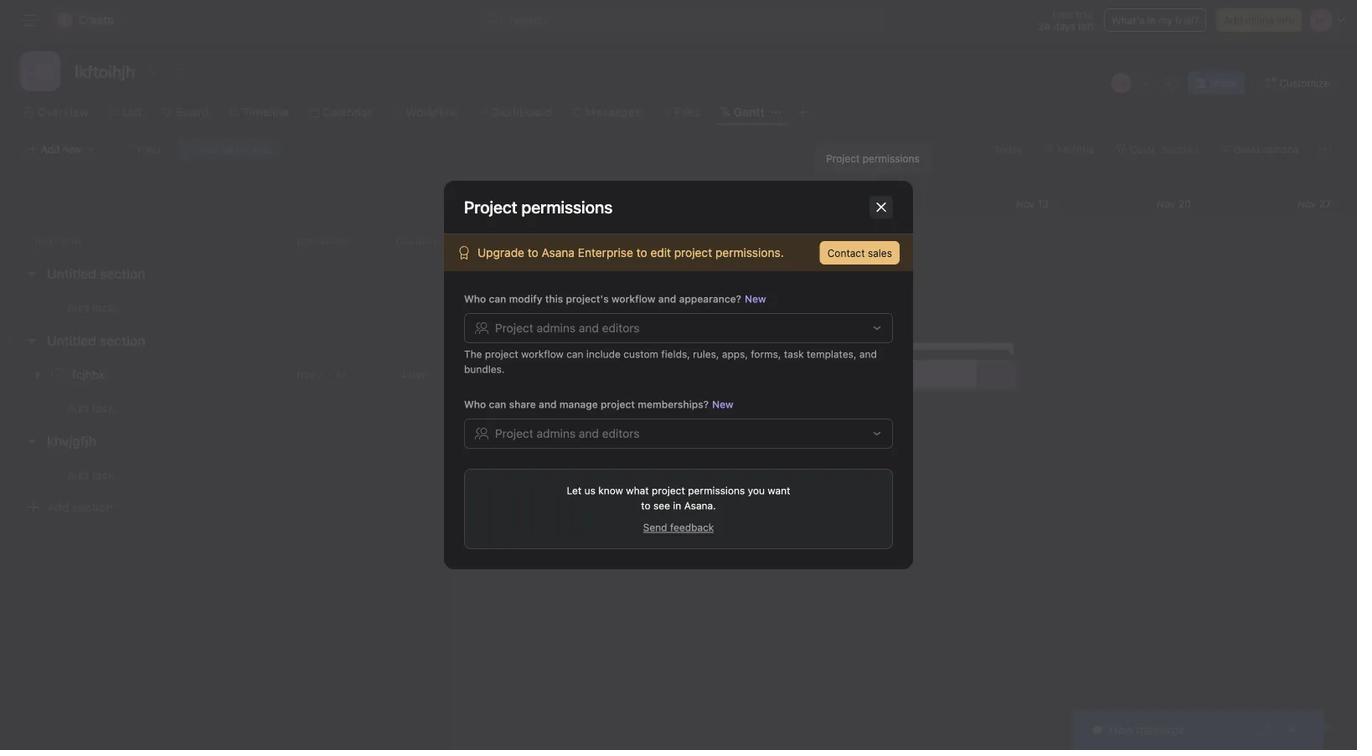 Task type: locate. For each thing, give the bounding box(es) containing it.
untitled section button down task name
[[47, 259, 145, 289]]

fcjhbk text field
[[69, 367, 110, 383]]

gantt inside button
[[1233, 143, 1260, 155]]

add up the "khvjgfjh" button
[[67, 402, 89, 416]]

and left appearance?
[[658, 293, 676, 305]]

with email
[[501, 272, 564, 288]]

1 oct from the left
[[453, 198, 470, 209]]

1 vertical spatial in
[[673, 500, 681, 512]]

notifications
[[820, 433, 886, 447]]

0 horizontal spatial gantt
[[734, 105, 765, 119]]

new left expand new message image
[[1231, 717, 1252, 729]]

2 vertical spatial add task…
[[67, 469, 124, 483]]

untitled section
[[47, 266, 145, 282], [47, 333, 145, 349]]

1 horizontal spatial workflow
[[612, 293, 656, 305]]

0 vertical spatial invite
[[464, 272, 498, 288]]

3 add task… button from the top
[[47, 467, 124, 485]]

0 horizontal spatial or
[[473, 512, 482, 524]]

task…
[[92, 301, 124, 315], [92, 402, 124, 416], [92, 469, 124, 483]]

0 vertical spatial editors
[[602, 321, 640, 335]]

or inside button
[[1117, 77, 1126, 89]]

project up november
[[826, 152, 860, 164]]

to inside let us know what project permissions you want to see in asana.
[[641, 500, 651, 512]]

1 vertical spatial collapse task list for this section image
[[25, 334, 39, 348]]

who for who can modify this project's workflow and appearance? new
[[464, 293, 486, 305]]

nov 13
[[1016, 198, 1049, 209]]

close image
[[1285, 724, 1299, 737]]

1 vertical spatial who
[[464, 399, 486, 411]]

collapse task list for this section image
[[25, 267, 39, 281], [25, 334, 39, 348]]

request
[[577, 480, 613, 491]]

0 horizontal spatial in
[[673, 500, 681, 512]]

untitled section up fcjhbk text field
[[47, 333, 145, 349]]

permissions up nov 6
[[863, 152, 920, 164]]

trial?
[[1176, 14, 1199, 26]]

1 vertical spatial workflow
[[521, 349, 564, 360]]

upgrade
[[478, 246, 524, 260]]

calendar link
[[309, 103, 372, 121]]

by down this
[[554, 311, 567, 325]]

0 vertical spatial add task… button
[[47, 299, 124, 318]]

1 orlandogary85@gmail.com from the top
[[501, 504, 647, 517]]

invite down upgrade
[[464, 272, 498, 288]]

project admins and editors button down memberships?
[[464, 419, 893, 449]]

gantt link
[[720, 103, 765, 121]]

task
[[33, 235, 54, 247]]

2 add task… row from the top
[[0, 391, 453, 426]]

gantt left options
[[1233, 143, 1260, 155]]

0 vertical spatial send feedback link
[[643, 520, 714, 535]]

shared
[[495, 389, 533, 403]]

1 untitled from the top
[[47, 266, 96, 282]]

section inside add section button
[[72, 501, 113, 514]]

new message
[[1109, 723, 1185, 737]]

nov for nov 13
[[1016, 198, 1035, 209]]

gantt
[[734, 105, 765, 119], [1233, 143, 1260, 155]]

1 vertical spatial or
[[603, 311, 614, 325]]

add up the
[[475, 311, 497, 325]]

project down share
[[495, 427, 533, 441]]

modify
[[509, 293, 543, 305]]

task… up add section
[[92, 469, 124, 483]]

gantt for gantt options
[[1233, 143, 1260, 155]]

0 horizontal spatial task
[[605, 462, 628, 475]]

1 horizontal spatial send feedback link
[[1259, 715, 1330, 731]]

khvjgfjh
[[47, 434, 96, 449]]

1 vertical spatial can
[[567, 349, 584, 360]]

2 vertical spatial project
[[495, 427, 533, 441]]

close this dialog image
[[875, 201, 888, 214]]

task… down fcjhbk text field
[[92, 402, 124, 416]]

1 vertical spatial orlandogary85@gmail.com
[[501, 522, 628, 533]]

nov for nov 27
[[1298, 198, 1316, 209]]

task… up fcjhbk text field
[[92, 301, 124, 315]]

the project workflow can include custom fields, rules, apps, forms, task templates, and bundles.
[[464, 349, 877, 375]]

1 add task… button from the top
[[47, 299, 124, 318]]

2 project admins and editors from the top
[[495, 427, 640, 441]]

1 vertical spatial send feedback link
[[1259, 715, 1330, 731]]

expand new message image
[[1258, 724, 1272, 737]]

Completed checkbox
[[48, 365, 68, 385]]

permissions up "asana."
[[688, 485, 745, 497]]

collapse task list for this section image up expand subtask list for the task fcjhbk icon
[[25, 334, 39, 348]]

0 vertical spatial add task… row
[[0, 291, 453, 325]]

1 vertical spatial invite
[[853, 310, 882, 324]]

project permissions
[[464, 197, 613, 217]]

workspace
[[521, 462, 579, 475]]

0 vertical spatial task
[[784, 349, 804, 360]]

and down project's
[[579, 321, 599, 335]]

1 horizontal spatial invite
[[853, 310, 882, 324]]

add up fcjhbk text field
[[67, 301, 89, 315]]

0 vertical spatial workflow
[[612, 293, 656, 305]]

add task… button up add section
[[47, 467, 124, 485]]

permissions
[[863, 152, 920, 164], [688, 485, 745, 497]]

admins for and
[[537, 427, 576, 441]]

2 vertical spatial can
[[489, 399, 506, 411]]

add task… button up fcjhbk text field
[[47, 299, 124, 318]]

completed image
[[48, 365, 68, 385]]

1 editors from the top
[[602, 321, 640, 335]]

2 vertical spatial or
[[473, 512, 482, 524]]

1 vertical spatial project admins and editors
[[495, 427, 640, 441]]

1 project admins and editors button from the top
[[464, 313, 893, 343]]

add members by name or email…
[[475, 311, 655, 325]]

who down bundles. at the left
[[464, 399, 486, 411]]

in
[[1148, 14, 1156, 26], [673, 500, 681, 512]]

2 vertical spatial add task… row
[[0, 458, 453, 493]]

workflow down members
[[521, 349, 564, 360]]

1 vertical spatial add task… row
[[0, 391, 453, 426]]

untitled
[[47, 266, 96, 282], [47, 333, 96, 349]]

1 untitled section from the top
[[47, 266, 145, 282]]

1 vertical spatial editors
[[602, 427, 640, 441]]

admins
[[537, 321, 576, 335], [537, 427, 576, 441]]

project up bundles. at the left
[[485, 349, 518, 360]]

nov left '6'
[[876, 198, 894, 209]]

khvjgfjh button
[[47, 426, 96, 457]]

untitled section down task name
[[47, 266, 145, 282]]

or down the "what's"
[[1117, 77, 1126, 89]]

share lkftoihjh
[[464, 214, 572, 234]]

0 horizontal spatial send
[[643, 522, 667, 534]]

see
[[653, 500, 670, 512]]

2 vertical spatial section
[[72, 501, 113, 514]]

send left close icon
[[1259, 717, 1283, 729]]

to left asana
[[528, 246, 538, 260]]

in right see
[[673, 500, 681, 512]]

1 add task… from the top
[[67, 301, 124, 315]]

workflow up email…
[[612, 293, 656, 305]]

and up request
[[582, 462, 602, 475]]

2 orlandogary85@gmail.com from the top
[[501, 522, 628, 533]]

1 vertical spatial untitled section button
[[47, 326, 145, 356]]

usersicon image
[[471, 470, 484, 483]]

files link
[[661, 103, 700, 121]]

0 vertical spatial or
[[1117, 77, 1126, 89]]

add inside add billing info button
[[1224, 14, 1243, 26]]

0 horizontal spatial invite
[[464, 272, 498, 288]]

1 horizontal spatial send
[[1259, 717, 1283, 729]]

add task…
[[67, 301, 124, 315], [67, 402, 124, 416], [67, 469, 124, 483]]

1 horizontal spatial in
[[1148, 14, 1156, 26]]

oct 23
[[594, 198, 626, 209]]

untitled section button
[[47, 259, 145, 289], [47, 326, 145, 356]]

manage
[[774, 433, 817, 447]]

1 horizontal spatial gantt
[[1233, 143, 1260, 155]]

0 horizontal spatial name
[[57, 235, 83, 247]]

add task… button down fcjhbk text field
[[47, 400, 124, 418]]

add task… up fcjhbk text field
[[67, 301, 124, 315]]

0 vertical spatial new
[[745, 293, 766, 305]]

0 vertical spatial in
[[1148, 14, 1156, 26]]

send
[[643, 522, 667, 534], [1259, 717, 1283, 729]]

add left the billing
[[1224, 14, 1243, 26]]

2 untitled from the top
[[47, 333, 96, 349]]

task right forms,
[[784, 349, 804, 360]]

project
[[826, 152, 860, 164], [495, 321, 533, 335], [495, 427, 533, 441]]

untitled down task name
[[47, 266, 96, 282]]

0 vertical spatial feedback
[[670, 522, 714, 534]]

editors for workflow
[[602, 321, 640, 335]]

new send feedback
[[1231, 717, 1330, 729]]

1 horizontal spatial new
[[745, 293, 766, 305]]

3 add task… row from the top
[[0, 458, 453, 493]]

1 vertical spatial admins
[[537, 427, 576, 441]]

0 horizontal spatial send feedback link
[[643, 520, 714, 535]]

project inside let us know what project permissions you want to see in asana.
[[652, 485, 685, 497]]

editors down who can modify this project's workflow and appearance? new
[[602, 321, 640, 335]]

send down see
[[643, 522, 667, 534]]

0 vertical spatial untitled section
[[47, 266, 145, 282]]

1 vertical spatial by
[[563, 480, 574, 491]]

can left share
[[489, 399, 506, 411]]

2 vertical spatial task…
[[92, 469, 124, 483]]

1 vertical spatial project
[[495, 321, 533, 335]]

1 vertical spatial section
[[100, 333, 145, 349]]

1 vertical spatial name
[[570, 311, 600, 325]]

date range
[[297, 235, 348, 247]]

include
[[586, 349, 621, 360]]

0 horizontal spatial oct
[[453, 198, 470, 209]]

2 collapse task list for this section image from the top
[[25, 334, 39, 348]]

add task… row for khvjgfjh
[[0, 458, 453, 493]]

oct 16
[[453, 198, 484, 209]]

or down usersicon
[[473, 512, 482, 524]]

and right templates,
[[859, 349, 877, 360]]

invite for invite
[[853, 310, 882, 324]]

orlandogary85@gmail.com inside orlandogary85@gmail.com orlandogary85@gmail.com
[[501, 522, 628, 533]]

add for add task… button related to khvjgfjh
[[67, 469, 89, 483]]

2 vertical spatial add task… button
[[47, 467, 124, 485]]

0 vertical spatial untitled section button
[[47, 259, 145, 289]]

send feedback link inside "project permissions" dialog
[[643, 520, 714, 535]]

in inside let us know what project permissions you want to see in asana.
[[673, 500, 681, 512]]

project permissions image
[[841, 218, 855, 231]]

invite for invite with email
[[464, 272, 498, 288]]

manage notifications button
[[774, 433, 893, 447]]

timeline link
[[229, 103, 289, 121]]

2 editors from the top
[[602, 427, 640, 441]]

by left us
[[563, 480, 574, 491]]

to left see
[[641, 500, 651, 512]]

add task… row
[[0, 291, 453, 325], [0, 391, 453, 426], [0, 458, 453, 493]]

1 horizontal spatial feedback
[[1286, 717, 1330, 729]]

0 horizontal spatial permissions
[[688, 485, 745, 497]]

nov 20
[[1157, 198, 1191, 209]]

0 vertical spatial by
[[554, 311, 567, 325]]

0 vertical spatial project admins and editors
[[495, 321, 640, 335]]

admins for this
[[537, 321, 576, 335]]

None text field
[[70, 56, 139, 86]]

project down modify in the left of the page
[[495, 321, 533, 335]]

project admins and editors
[[495, 321, 640, 335], [495, 427, 640, 441]]

1 horizontal spatial task
[[784, 349, 804, 360]]

1 vertical spatial project admins and editors button
[[464, 419, 893, 449]]

task
[[784, 349, 804, 360], [605, 462, 628, 475]]

0 vertical spatial add task…
[[67, 301, 124, 315]]

add down the "khvjgfjh" button
[[47, 501, 69, 514]]

new right memberships?
[[712, 399, 734, 411]]

add billing info
[[1224, 14, 1294, 26]]

by
[[554, 311, 567, 325], [563, 480, 574, 491]]

task up know
[[605, 462, 628, 475]]

0 vertical spatial send
[[643, 522, 667, 534]]

nov left 20
[[1157, 198, 1176, 209]]

1 vertical spatial permissions
[[688, 485, 745, 497]]

and inside the project workflow can include custom fields, rules, apps, forms, task templates, and bundles.
[[859, 349, 877, 360]]

untitled up completed checkbox
[[47, 333, 96, 349]]

1 add task… row from the top
[[0, 291, 453, 325]]

0 horizontal spatial workflow
[[521, 349, 564, 360]]

untitled section button up fcjhbk text field
[[47, 326, 145, 356]]

can left include
[[567, 349, 584, 360]]

0 vertical spatial can
[[489, 293, 506, 305]]

0 vertical spatial gantt
[[734, 105, 765, 119]]

search list box
[[481, 7, 883, 34]]

collapse task list for this section image down the task
[[25, 267, 39, 281]]

add inside add section button
[[47, 501, 69, 514]]

feedback right expand new message image
[[1286, 717, 1330, 729]]

project admins and editors button for memberships?
[[464, 419, 893, 449]]

invite
[[464, 272, 498, 288], [853, 310, 882, 324]]

messages link
[[572, 103, 641, 121]]

project admins and editors button up fields,
[[464, 313, 893, 343]]

oct left '23'
[[594, 198, 611, 209]]

oct left 16
[[453, 198, 470, 209]]

1 vertical spatial untitled section
[[47, 333, 145, 349]]

0 vertical spatial task…
[[92, 301, 124, 315]]

section for second untitled section button from the bottom
[[100, 266, 145, 282]]

3 task… from the top
[[92, 469, 124, 483]]

add task… button
[[47, 299, 124, 318], [47, 400, 124, 418], [47, 467, 124, 485]]

name right the task
[[57, 235, 83, 247]]

1 horizontal spatial or
[[603, 311, 614, 325]]

section
[[100, 266, 145, 282], [100, 333, 145, 349], [72, 501, 113, 514]]

project admins and editors down manage
[[495, 427, 640, 441]]

new right appearance?
[[745, 293, 766, 305]]

2 admins from the top
[[537, 427, 576, 441]]

editors down who can share and manage project memberships? new
[[602, 427, 640, 441]]

1 horizontal spatial oct
[[594, 198, 611, 209]]

1 task… from the top
[[92, 301, 124, 315]]

1 admins from the top
[[537, 321, 576, 335]]

who down invite with email
[[464, 293, 486, 305]]

nov for nov 6
[[876, 198, 894, 209]]

project inside the project workflow can include custom fields, rules, apps, forms, task templates, and bundles.
[[485, 349, 518, 360]]

fcjhbk cell
[[0, 358, 290, 392]]

overview link
[[23, 103, 89, 121]]

add members by name or email… button
[[464, 302, 835, 332]]

1 vertical spatial task
[[605, 462, 628, 475]]

add task… button for untitled section
[[47, 299, 124, 318]]

nov left 13
[[1016, 198, 1035, 209]]

name down project's
[[570, 311, 600, 325]]

0 vertical spatial who
[[464, 293, 486, 305]]

what's
[[1112, 14, 1145, 26]]

gantt for gantt
[[734, 105, 765, 119]]

1 vertical spatial add task… button
[[47, 400, 124, 418]]

invite inside button
[[853, 310, 882, 324]]

in left my
[[1148, 14, 1156, 26]]

1 vertical spatial feedback
[[1286, 717, 1330, 729]]

can for share
[[489, 399, 506, 411]]

2 vertical spatial new
[[1231, 717, 1252, 729]]

or down who can modify this project's workflow and appearance? new
[[603, 311, 614, 325]]

custom
[[624, 349, 659, 360]]

None text field
[[390, 360, 523, 390]]

dashboard link
[[478, 103, 552, 121]]

nov left 27 in the top of the page
[[1298, 198, 1316, 209]]

1 who from the top
[[464, 293, 486, 305]]

gantt right files
[[734, 105, 765, 119]]

0 vertical spatial admins
[[537, 321, 576, 335]]

1 vertical spatial task…
[[92, 402, 124, 416]]

1 vertical spatial new
[[712, 399, 734, 411]]

add task… down fcjhbk text field
[[67, 402, 124, 416]]

0 vertical spatial project admins and editors button
[[464, 313, 893, 343]]

in inside button
[[1148, 14, 1156, 26]]

duration
[[396, 235, 436, 247]]

1 horizontal spatial permissions
[[863, 152, 920, 164]]

name
[[57, 235, 83, 247], [570, 311, 600, 325]]

1 vertical spatial untitled
[[47, 333, 96, 349]]

0 vertical spatial name
[[57, 235, 83, 247]]

who can share and manage project memberships? new
[[464, 399, 734, 411]]

7
[[318, 369, 324, 381]]

add task… up add section
[[67, 469, 124, 483]]

1 horizontal spatial name
[[570, 311, 600, 325]]

task inside my workspace and task collaborators membership by request
[[605, 462, 628, 475]]

3 add task… from the top
[[67, 469, 124, 483]]

0 vertical spatial collapse task list for this section image
[[25, 267, 39, 281]]

rules,
[[693, 349, 719, 360]]

editors for project
[[602, 427, 640, 441]]

0 horizontal spatial feedback
[[670, 522, 714, 534]]

oct for oct 23
[[594, 198, 611, 209]]

add billing info button
[[1216, 8, 1302, 32]]

to left edit
[[636, 246, 647, 260]]

1 vertical spatial gantt
[[1233, 143, 1260, 155]]

1 project admins and editors from the top
[[495, 321, 640, 335]]

0 vertical spatial untitled
[[47, 266, 96, 282]]

2 oct from the left
[[594, 198, 611, 209]]

add up add section
[[67, 469, 89, 483]]

can down invite with email
[[489, 293, 506, 305]]

collaborators
[[631, 462, 702, 475]]

admins down this
[[537, 321, 576, 335]]

invite up templates,
[[853, 310, 882, 324]]

who
[[464, 293, 486, 305], [464, 399, 486, 411]]

feedback down "asana."
[[670, 522, 714, 534]]

project admins and editors down this
[[495, 321, 640, 335]]

project up see
[[652, 485, 685, 497]]

upgrade to asana enterprise to edit project permissions.
[[478, 246, 784, 260]]

permissions.
[[715, 246, 784, 260]]

0 vertical spatial orlandogary85@gmail.com
[[501, 504, 647, 517]]

2 who from the top
[[464, 399, 486, 411]]

0 vertical spatial section
[[100, 266, 145, 282]]

2 horizontal spatial or
[[1117, 77, 1126, 89]]

1 vertical spatial add task…
[[67, 402, 124, 416]]

admins up workspace
[[537, 427, 576, 441]]

my workspace and task collaborators membership by request
[[501, 462, 702, 491]]

trial
[[1076, 8, 1094, 20]]

2 project admins and editors button from the top
[[464, 419, 893, 449]]

name inside add members by name or email… button
[[570, 311, 600, 325]]



Task type: vqa. For each thing, say whether or not it's contained in the screenshot.
submitters
no



Task type: describe. For each thing, give the bounding box(es) containing it.
2 add task… button from the top
[[47, 400, 124, 418]]

nov 7 – 12
[[297, 369, 346, 381]]

manage notifications
[[774, 433, 886, 447]]

membership
[[501, 480, 560, 491]]

expand subtask list for the task fcjhbk image
[[31, 368, 44, 382]]

and right share
[[539, 399, 557, 411]]

billing
[[1246, 14, 1274, 26]]

add task… for khvjgfjh
[[67, 469, 124, 483]]

nov 27
[[1298, 198, 1331, 209]]

project for who can modify this project's workflow and appearance? new
[[495, 321, 533, 335]]

memberships?
[[638, 399, 709, 411]]

who for who can share and manage project memberships? new
[[464, 399, 486, 411]]

dashboard
[[491, 105, 552, 119]]

my
[[501, 462, 517, 475]]

left
[[1079, 20, 1094, 32]]

or inside button
[[603, 311, 614, 325]]

board link
[[162, 103, 209, 121]]

27
[[1319, 198, 1331, 209]]

share
[[509, 399, 536, 411]]

add for add task… button related to untitled section
[[67, 301, 89, 315]]

0 vertical spatial permissions
[[863, 152, 920, 164]]

2 add task… from the top
[[67, 402, 124, 416]]

0 horizontal spatial new
[[712, 399, 734, 411]]

oct for oct 16
[[453, 198, 470, 209]]

shared with my workspace
[[495, 389, 640, 403]]

project for who can share and manage project memberships? new
[[495, 427, 533, 441]]

1 vertical spatial send
[[1259, 717, 1283, 729]]

add task… button for khvjgfjh
[[47, 467, 124, 485]]

this
[[545, 293, 563, 305]]

send feedback link for let us know what project permissions you want to see in asana.
[[643, 520, 714, 535]]

what's in my trial?
[[1112, 14, 1199, 26]]

2 untitled section from the top
[[47, 333, 145, 349]]

asana
[[542, 246, 575, 260]]

20
[[1178, 198, 1191, 209]]

what
[[626, 485, 649, 497]]

close this dialog image
[[875, 218, 888, 231]]

what's in my trial? button
[[1104, 8, 1206, 32]]

add task… for untitled section
[[67, 301, 124, 315]]

section for second untitled section button
[[100, 333, 145, 349]]

overview
[[37, 105, 89, 119]]

send feedback link for new
[[1259, 715, 1330, 731]]

who can modify this project's workflow and appearance? new
[[464, 293, 766, 305]]

task… for untitled section
[[92, 301, 124, 315]]

members (1)
[[464, 432, 542, 448]]

and down who can share and manage project memberships? new
[[579, 427, 599, 441]]

send inside "project permissions" dialog
[[643, 522, 667, 534]]

you
[[748, 485, 765, 497]]

can for modify
[[489, 293, 506, 305]]

gantt options button
[[1213, 137, 1307, 161]]

project right edit
[[674, 246, 712, 260]]

add task… row for untitled section
[[0, 291, 453, 325]]

board
[[176, 105, 209, 119]]

23
[[614, 198, 626, 209]]

2 horizontal spatial new
[[1231, 717, 1252, 729]]

list link
[[109, 103, 142, 121]]

2 task… from the top
[[92, 402, 124, 416]]

free
[[1052, 8, 1073, 20]]

info
[[1277, 14, 1294, 26]]

free trial 24 days left
[[1038, 8, 1094, 32]]

24
[[1038, 20, 1051, 32]]

nov for nov 20
[[1157, 198, 1176, 209]]

search button
[[481, 7, 883, 34]]

gantt options
[[1233, 143, 1299, 155]]

nov left 7
[[297, 369, 315, 381]]

days
[[1054, 20, 1076, 32]]

project's
[[566, 293, 609, 305]]

list image
[[30, 61, 50, 81]]

invite button
[[842, 302, 893, 332]]

1 collapse task list for this section image from the top
[[25, 267, 39, 281]]

1 untitled section button from the top
[[47, 259, 145, 289]]

add for add billing info button
[[1224, 14, 1243, 26]]

date
[[297, 235, 319, 247]]

project admins and editors button for and
[[464, 313, 893, 343]]

share lkftoihjh dialog
[[444, 198, 913, 553]]

let
[[567, 485, 582, 497]]

options
[[1263, 143, 1299, 155]]

let us know what project permissions you want to see in asana.
[[567, 485, 790, 512]]

project admins and editors for manage
[[495, 427, 640, 441]]

bundles.
[[464, 364, 505, 375]]

manage
[[559, 399, 598, 411]]

and inside my workspace and task collaborators membership by request
[[582, 462, 602, 475]]

project right manage
[[601, 399, 635, 411]]

task inside the project workflow can include custom fields, rules, apps, forms, task templates, and bundles.
[[784, 349, 804, 360]]

workflow inside the project workflow can include custom fields, rules, apps, forms, task templates, and bundles.
[[521, 349, 564, 360]]

by inside button
[[554, 311, 567, 325]]

enterprise
[[578, 246, 633, 260]]

asana.
[[684, 500, 716, 512]]

nov 6
[[876, 198, 903, 209]]

know
[[598, 485, 623, 497]]

untitled for second untitled section button from the bottom
[[47, 266, 96, 282]]

by inside my workspace and task collaborators membership by request
[[563, 480, 574, 491]]

task… for khvjgfjh
[[92, 469, 124, 483]]

add for second add task… button from the bottom of the page
[[67, 402, 89, 416]]

apps,
[[722, 349, 748, 360]]

add section button
[[20, 493, 120, 523]]

2 untitled section button from the top
[[47, 326, 145, 356]]

with
[[537, 389, 559, 403]]

6
[[897, 198, 903, 209]]

permissions inside let us know what project permissions you want to see in asana.
[[688, 485, 745, 497]]

project permissions dialog
[[444, 181, 913, 570]]

add to starred image
[[171, 65, 184, 78]]

project permissions
[[826, 152, 920, 164]]

messages
[[585, 105, 641, 119]]

feedback inside "project permissions" dialog
[[670, 522, 714, 534]]

16
[[473, 198, 484, 209]]

today button
[[986, 137, 1030, 161]]

orlandogary85@gmail.com orlandogary85@gmail.com
[[501, 504, 647, 533]]

us
[[584, 485, 596, 497]]

members
[[500, 311, 550, 325]]

appearance?
[[679, 293, 741, 305]]

sales
[[868, 247, 892, 259]]

0 vertical spatial project
[[826, 152, 860, 164]]

workflow link
[[392, 103, 458, 121]]

send feedback
[[643, 522, 714, 534]]

my
[[1159, 14, 1173, 26]]

can inside the project workflow can include custom fields, rules, apps, forms, task templates, and bundles.
[[567, 349, 584, 360]]

share button
[[1189, 71, 1244, 95]]

untitled for second untitled section button
[[47, 333, 96, 349]]

task name
[[33, 235, 83, 247]]

want
[[768, 485, 790, 497]]

contact sales
[[827, 247, 892, 259]]

my workspace
[[562, 389, 640, 403]]

forms,
[[751, 349, 781, 360]]

12
[[335, 369, 346, 381]]

shared with my workspace option group
[[464, 373, 893, 418]]

project admins and editors for project's
[[495, 321, 640, 335]]

email…
[[617, 311, 655, 325]]

timeline
[[242, 105, 289, 119]]

13
[[1038, 198, 1049, 209]]

workflow
[[406, 105, 458, 119]]

collapse task list for this section image
[[25, 435, 39, 448]]

add inside add members by name or email… button
[[475, 311, 497, 325]]

search
[[509, 13, 547, 27]]

add section
[[47, 501, 113, 514]]

fields,
[[661, 349, 690, 360]]

–
[[327, 369, 332, 381]]



